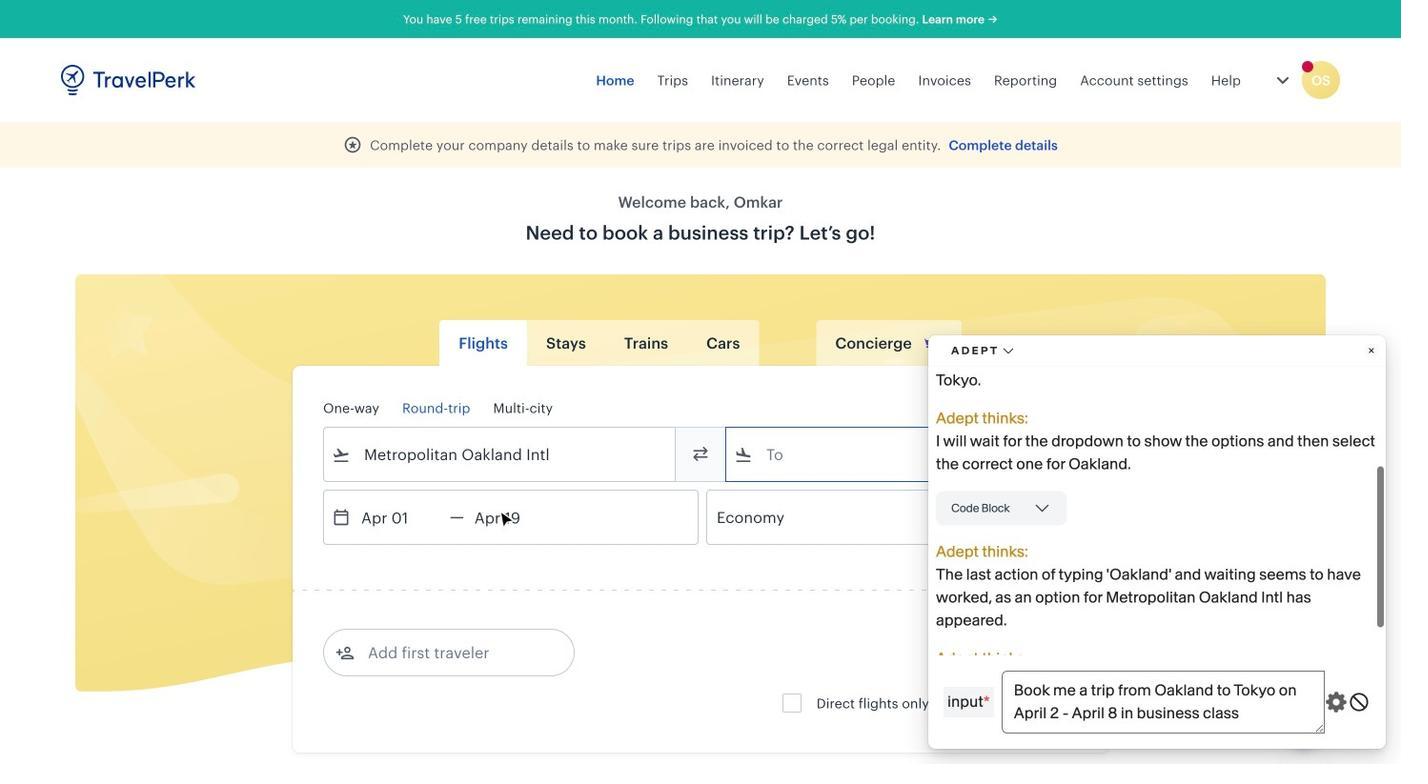 Task type: locate. For each thing, give the bounding box(es) containing it.
Return text field
[[464, 491, 563, 544]]

To search field
[[753, 439, 1052, 470]]



Task type: describe. For each thing, give the bounding box(es) containing it.
Add first traveler search field
[[355, 638, 553, 668]]

Depart text field
[[351, 491, 450, 544]]

From search field
[[351, 439, 650, 470]]



